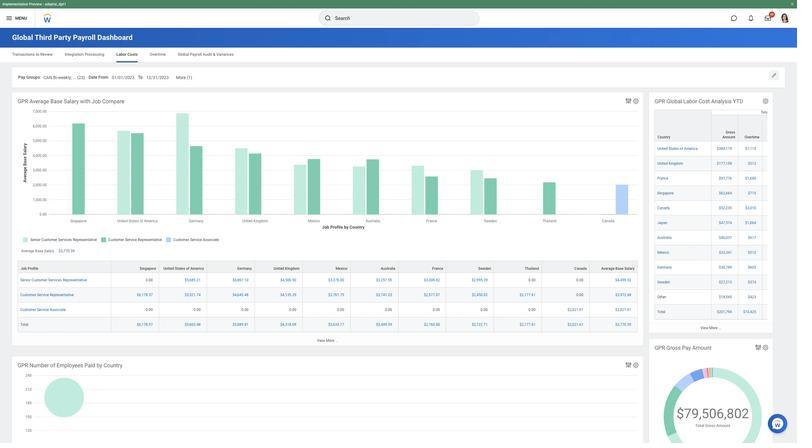 Task type: describe. For each thing, give the bounding box(es) containing it.
view more ... for gpr average base salary with job compare
[[317, 339, 338, 343]]

justify image
[[5, 15, 13, 22]]

gross amount button
[[712, 115, 738, 141]]

(23)
[[77, 75, 85, 80]]

$2,995.39
[[472, 278, 488, 282]]

-
[[43, 2, 44, 6]]

1 vertical spatial labor
[[683, 98, 697, 104]]

$6,867.10 button
[[233, 278, 249, 283]]

$423 button
[[748, 295, 757, 300]]

states inside 'link'
[[669, 147, 679, 151]]

$1,680
[[745, 176, 756, 181]]

customer for customer service representative
[[20, 293, 36, 297]]

review
[[40, 52, 53, 57]]

weekly;
[[58, 75, 72, 80]]

gpr for gpr average base salary with job compare
[[18, 98, 28, 104]]

$3,376.00 button
[[328, 278, 345, 283]]

total inside popup button
[[761, 110, 769, 115]]

australia link
[[657, 235, 672, 240]]

total down other
[[657, 310, 665, 314]]

30 button
[[761, 12, 775, 25]]

configure and view chart data image for gpr gross pay amount
[[755, 344, 762, 351]]

$5,089.81
[[233, 323, 248, 327]]

$4,459.52 button
[[615, 278, 632, 283]]

deductions
[[770, 135, 789, 139]]

$201,794
[[717, 310, 732, 314]]

total inside gpr average base salary with job compare element
[[20, 323, 28, 327]]

$512
[[748, 251, 756, 255]]

$2,021.61 button for $2,021.61
[[567, 308, 584, 312]]

1 vertical spatial average
[[21, 249, 34, 253]]

france link
[[657, 175, 668, 181]]

$62,664
[[719, 191, 732, 195]]

1 vertical spatial $3,770.59 button
[[615, 322, 632, 327]]

$1,064 button
[[745, 221, 757, 225]]

$3,308.82
[[424, 278, 440, 282]]

america inside united states of america 'link'
[[684, 147, 698, 151]]

view more ... link for gpr global labor cost analysis ytd
[[649, 323, 773, 333]]

more (1)
[[176, 75, 192, 80]]

menu button
[[0, 8, 35, 28]]

from
[[98, 75, 108, 80]]

$1,064
[[745, 221, 756, 225]]

$27,213 button
[[719, 280, 733, 285]]

edit image
[[771, 72, 777, 78]]

gpr for gpr number of employees paid by country
[[18, 362, 28, 369]]

... inside text field
[[73, 75, 76, 80]]

singapore inside gpr global labor cost analysis ytd element
[[657, 191, 674, 195]]

$3,308.82 button
[[424, 278, 441, 283]]

configure gpr gross pay amount image
[[762, 345, 769, 351]]

service for representative
[[37, 293, 49, 297]]

er paid deductions image for $3,010
[[765, 206, 789, 211]]

er paid deductions image for $10,425
[[765, 310, 789, 315]]

row containing customer service associate
[[18, 303, 638, 318]]

$6,178.57 for $5,603.48
[[137, 323, 153, 327]]

$2,021.61 for $2,021.61
[[567, 308, 583, 312]]

$3,633.17 button
[[328, 322, 345, 327]]

1 vertical spatial representative
[[50, 293, 74, 297]]

0 vertical spatial salary
[[64, 98, 79, 104]]

customer service associate link
[[20, 307, 66, 312]]

$79,506,802 main content
[[0, 28, 797, 443]]

$30,789 button
[[719, 265, 733, 270]]

overtime inside tab list
[[150, 52, 166, 57]]

mexico button
[[303, 261, 350, 273]]

close environment banner image
[[790, 2, 794, 6]]

united inside popup button
[[274, 267, 284, 271]]

to
[[138, 75, 143, 80]]

row containing germany
[[655, 260, 797, 275]]

row containing mexico
[[655, 245, 797, 260]]

Search Workday  search field
[[335, 12, 467, 25]]

$2,577.07
[[424, 293, 440, 297]]

$4,645.48
[[233, 293, 248, 297]]

$4,318.09 button
[[280, 322, 297, 327]]

row containing gross amount
[[655, 115, 797, 147]]

mexico inside gpr global labor cost analysis ytd element
[[657, 251, 669, 255]]

row containing canada
[[655, 201, 797, 216]]

analysis
[[711, 98, 732, 104]]

united kingdom button
[[255, 261, 302, 273]]

$201,794 button
[[717, 310, 733, 315]]

gpr gross pay amount element
[[649, 339, 773, 443]]

$715
[[748, 191, 756, 195]]

processing
[[85, 52, 104, 57]]

$3,761.75 button
[[328, 293, 345, 298]]

mexico link
[[657, 249, 669, 255]]

date
[[89, 75, 97, 80]]

0 horizontal spatial average base salary
[[21, 249, 54, 253]]

paid inside er paid deductions
[[781, 130, 789, 135]]

number
[[29, 362, 49, 369]]

inbox large image
[[765, 15, 771, 21]]

gpr for gpr global labor cost analysis ytd
[[655, 98, 665, 104]]

$4,459.52
[[615, 278, 631, 282]]

services
[[48, 278, 62, 282]]

kingdom inside popup button
[[285, 267, 300, 271]]

united kingdom inside gpr global labor cost analysis ytd element
[[657, 161, 683, 166]]

$27,213
[[719, 280, 732, 285]]

$2,722.71 button
[[472, 322, 489, 327]]

0 vertical spatial average
[[29, 98, 49, 104]]

$312
[[748, 161, 756, 166]]

country column header
[[655, 110, 712, 142]]

1 vertical spatial $3,770.59
[[615, 323, 631, 327]]

er paid deductions image for $1,064
[[765, 221, 789, 225]]

gross inside gross amount
[[726, 130, 735, 135]]

germany inside popup button
[[237, 267, 252, 271]]

30
[[770, 13, 774, 16]]

er paid deductions image for $1,115
[[765, 146, 789, 151]]

canada link
[[657, 205, 670, 210]]

canada inside gpr global labor cost analysis ytd element
[[657, 206, 670, 210]]

associate
[[50, 308, 66, 312]]

0 horizontal spatial pay
[[18, 75, 25, 80]]

with
[[80, 98, 90, 104]]

er paid deductions button
[[763, 115, 791, 141]]

$5,685.21
[[185, 278, 201, 282]]

country inside popup button
[[658, 135, 670, 139]]

gross amount
[[722, 130, 735, 139]]

transactions to review
[[12, 52, 53, 57]]

01/01/2023
[[112, 75, 134, 80]]

0 horizontal spatial base
[[35, 249, 43, 253]]

configure gpr average base salary with job compare image
[[633, 98, 639, 104]]

thailand button
[[494, 261, 542, 273]]

$5,603.48
[[185, 323, 201, 327]]

pay groups element
[[44, 71, 85, 82]]

$3,499.39 button
[[376, 322, 393, 327]]

row containing united states of america
[[655, 141, 797, 156]]

$2,995.39 button
[[472, 278, 489, 283]]

... for gpr global labor cost analysis ytd
[[719, 326, 721, 330]]

$512 button
[[748, 250, 757, 255]]

$384,179
[[717, 147, 732, 151]]

more for gpr global labor cost analysis ytd
[[709, 326, 718, 330]]

cost
[[699, 98, 710, 104]]

sweden link
[[657, 279, 670, 285]]

$2,177.61 button for $2,722.71
[[520, 322, 537, 327]]

0 horizontal spatial $3,770.59
[[59, 249, 75, 253]]

by
[[97, 362, 102, 369]]

$33,341 button
[[719, 250, 733, 255]]

row containing france
[[655, 171, 797, 186]]

united states of america inside gpr global labor cost analysis ytd element
[[657, 147, 698, 151]]

gpr global labor cost analysis ytd element
[[649, 92, 797, 333]]

$1,680 button
[[745, 176, 757, 181]]

united inside popup button
[[163, 267, 174, 271]]

audit
[[203, 52, 212, 57]]

can
[[44, 75, 52, 80]]

base inside popup button
[[616, 267, 624, 271]]

$6,867.10
[[233, 278, 248, 282]]

compare
[[102, 98, 124, 104]]

0 horizontal spatial $3,770.59 button
[[59, 249, 76, 254]]

customer for customer service associate
[[20, 308, 36, 312]]

$10,425 button
[[743, 310, 757, 315]]

row containing singapore
[[655, 186, 797, 201]]

gpr global labor cost analysis ytd
[[655, 98, 743, 104]]

adeptai_dpt1
[[45, 2, 66, 6]]

1 horizontal spatial pay
[[682, 345, 691, 351]]

0 horizontal spatial payroll
[[73, 33, 96, 42]]

amount for gpr
[[692, 345, 712, 351]]

america inside united states of america popup button
[[190, 267, 204, 271]]

$3,972.68
[[615, 293, 631, 297]]

menu banner
[[0, 0, 797, 28]]

er paid deductions image for $312
[[765, 161, 789, 166]]

$6,178.57 button for $5,603.48
[[137, 322, 154, 327]]

date from element
[[112, 71, 134, 82]]

0 vertical spatial customer
[[31, 278, 47, 282]]

$2,021.61 for $3,770.59
[[567, 323, 583, 327]]

united states of america link
[[657, 145, 698, 151]]

bi-
[[53, 75, 58, 80]]

variances
[[216, 52, 234, 57]]

$3,010
[[745, 206, 756, 210]]

labor inside tab list
[[116, 52, 126, 57]]

country button
[[655, 110, 711, 141]]

$177,158
[[717, 161, 732, 166]]

1 vertical spatial gross
[[667, 345, 681, 351]]

$33,341
[[719, 251, 732, 255]]

view for gpr global labor cost analysis ytd
[[701, 326, 708, 330]]

thailand
[[525, 267, 539, 271]]

average base salary inside average base salary popup button
[[601, 267, 635, 271]]

0 horizontal spatial of
[[50, 362, 55, 369]]



Task type: vqa. For each thing, say whether or not it's contained in the screenshot.


Task type: locate. For each thing, give the bounding box(es) containing it.
$3,499.39
[[376, 323, 392, 327]]

8 er paid deductions image from the top
[[765, 250, 789, 255]]

1 horizontal spatial total element
[[657, 309, 665, 314]]

total down $79,506,802
[[695, 424, 704, 428]]

paid right er
[[781, 130, 789, 135]]

states inside popup button
[[175, 267, 185, 271]]

er paid deductions image for $617
[[765, 235, 789, 240]]

payroll
[[73, 33, 96, 42], [190, 52, 202, 57]]

overtime inside overtime popup button
[[745, 135, 760, 139]]

1 vertical spatial sweden
[[657, 280, 670, 285]]

united kingdom link
[[657, 160, 683, 166]]

third
[[35, 33, 52, 42]]

view more ... inside gpr average base salary with job compare element
[[317, 339, 338, 343]]

gross inside the $79,506,802 total gross amount
[[705, 424, 715, 428]]

1 er paid deductions image from the top
[[765, 146, 789, 151]]

sweden inside sweden popup button
[[478, 267, 491, 271]]

total inside the $79,506,802 total gross amount
[[695, 424, 704, 428]]

global inside tab list
[[178, 52, 189, 57]]

$79,506,802
[[677, 406, 749, 422]]

1 vertical spatial average base salary
[[601, 267, 635, 271]]

united states of america inside popup button
[[163, 267, 204, 271]]

0 vertical spatial service
[[37, 293, 49, 297]]

configure and view chart data image left configure gpr average base salary with job compare image
[[625, 97, 632, 104]]

tab list inside $79,506,802 main content
[[6, 48, 791, 62]]

more left (1)
[[176, 75, 186, 80]]

service for associate
[[37, 308, 49, 312]]

mexico up germany link
[[657, 251, 669, 255]]

states up '$5,685.21'
[[175, 267, 185, 271]]

0 horizontal spatial view
[[317, 339, 325, 343]]

amount
[[722, 135, 735, 139], [692, 345, 712, 351], [716, 424, 730, 428]]

2 vertical spatial of
[[50, 362, 55, 369]]

10 er paid deductions image from the top
[[765, 280, 789, 285]]

configure and view chart data image
[[625, 361, 632, 369]]

0 vertical spatial view more ... link
[[649, 323, 773, 333]]

view inside gpr global labor cost analysis ytd element
[[701, 326, 708, 330]]

1 vertical spatial customer
[[20, 293, 36, 297]]

1 $2,177.61 from the top
[[520, 293, 536, 297]]

view more ... down the $3,633.17
[[317, 339, 338, 343]]

2 service from the top
[[37, 308, 49, 312]]

row containing sweden
[[655, 275, 797, 290]]

france inside popup button
[[432, 267, 443, 271]]

0 horizontal spatial paid
[[84, 362, 95, 369]]

view more ... link down the $3,633.17
[[12, 336, 643, 346]]

global for global third party payroll dashboard
[[12, 33, 33, 42]]

More (1) text field
[[176, 72, 192, 82]]

1 vertical spatial $2,177.61
[[520, 323, 536, 327]]

0 vertical spatial view
[[701, 326, 708, 330]]

average
[[29, 98, 49, 104], [21, 249, 34, 253], [601, 267, 615, 271]]

1 $6,178.57 button from the top
[[137, 293, 154, 298]]

germany inside gpr global labor cost analysis ytd element
[[657, 265, 672, 270]]

total element for $201,794
[[657, 309, 665, 314]]

$2,021.61
[[567, 308, 583, 312], [615, 308, 631, 312], [567, 323, 583, 327]]

2 horizontal spatial base
[[616, 267, 624, 271]]

1 vertical spatial united kingdom
[[274, 267, 300, 271]]

0 vertical spatial global
[[12, 33, 33, 42]]

er paid deductions image right the $715 button
[[765, 191, 789, 196]]

row containing senior customer services representative
[[18, 273, 638, 288]]

1 horizontal spatial states
[[669, 147, 679, 151]]

3 er paid deductions image from the top
[[765, 176, 789, 181]]

sweden up the $2,995.39 button
[[478, 267, 491, 271]]

0 vertical spatial representative
[[63, 278, 87, 282]]

overtime up 12/31/2023 text field
[[150, 52, 166, 57]]

$2,021.61 button for $3,770.59
[[567, 322, 584, 327]]

pay groups
[[18, 75, 40, 80]]

of inside popup button
[[186, 267, 190, 271]]

er paid deductions image right $603 button
[[765, 265, 789, 270]]

representative down the job profile popup button
[[63, 278, 87, 282]]

er paid deductions image for $1,680
[[765, 176, 789, 181]]

australia up $3,257.55 button
[[381, 267, 395, 271]]

er paid deductions image right $10,425 button
[[765, 310, 789, 315]]

0 vertical spatial payroll
[[73, 33, 96, 42]]

2 horizontal spatial salary
[[625, 267, 635, 271]]

payroll inside tab list
[[190, 52, 202, 57]]

$6,178.57 button for $5,521.74
[[137, 293, 154, 298]]

0 vertical spatial france
[[657, 176, 668, 181]]

australia up mexico link
[[657, 236, 672, 240]]

labor left cost
[[683, 98, 697, 104]]

$79,506,802 total gross amount
[[677, 406, 749, 428]]

base
[[50, 98, 62, 104], [35, 249, 43, 253], [616, 267, 624, 271]]

representative up associate on the left
[[50, 293, 74, 297]]

australia inside gpr global labor cost analysis ytd element
[[657, 236, 672, 240]]

job right with
[[92, 98, 101, 104]]

er paid deductions image right the $312 button
[[765, 161, 789, 166]]

5 er paid deductions image from the top
[[765, 206, 789, 211]]

$47,574
[[719, 221, 732, 225]]

united
[[657, 147, 668, 151], [657, 161, 668, 166], [163, 267, 174, 271], [274, 267, 284, 271]]

$30,789
[[719, 265, 732, 270]]

$2,177.61 for $2,722.71
[[520, 323, 536, 327]]

er paid deductions image right '$374' button
[[765, 280, 789, 285]]

amount inside the $79,506,802 total gross amount
[[716, 424, 730, 428]]

senior customer services representative
[[20, 278, 87, 282]]

salary up the job profile popup button
[[44, 249, 54, 253]]

kingdom down united states of america 'link'
[[669, 161, 683, 166]]

view more ... for gpr global labor cost analysis ytd
[[701, 326, 721, 330]]

$2,177.61 button for $2,450.02
[[520, 293, 537, 298]]

average base salary up $4,459.52
[[601, 267, 635, 271]]

view more ... link down "$201,794"
[[649, 323, 773, 333]]

more inside gpr global labor cost analysis ytd element
[[709, 326, 718, 330]]

$617 button
[[748, 235, 757, 240]]

base down the bi-
[[50, 98, 62, 104]]

er paid deductions image for $374
[[765, 280, 789, 285]]

country
[[658, 135, 670, 139], [104, 362, 122, 369]]

salary inside popup button
[[625, 267, 635, 271]]

total element for $6,178.57
[[20, 322, 28, 327]]

0 horizontal spatial america
[[190, 267, 204, 271]]

germany link
[[657, 264, 672, 270]]

base up "profile"
[[35, 249, 43, 253]]

overtime column header
[[738, 115, 763, 147]]

tab list
[[6, 48, 791, 62]]

view more ... down "$201,794"
[[701, 326, 721, 330]]

1 vertical spatial view more ...
[[317, 339, 338, 343]]

united kingdom inside united kingdom popup button
[[274, 267, 300, 271]]

row containing japan
[[655, 216, 797, 231]]

canada inside canada popup button
[[574, 267, 587, 271]]

1 vertical spatial singapore
[[140, 267, 156, 271]]

1 vertical spatial salary
[[44, 249, 54, 253]]

configure gpr number of employees paid by country image
[[633, 362, 639, 369]]

1 vertical spatial america
[[190, 267, 204, 271]]

2 $2,177.61 from the top
[[520, 323, 536, 327]]

average base salary up "profile"
[[21, 249, 54, 253]]

0 horizontal spatial germany
[[237, 267, 252, 271]]

kingdom
[[669, 161, 683, 166], [285, 267, 300, 271]]

total element
[[657, 309, 665, 314], [20, 322, 28, 327]]

1 horizontal spatial singapore
[[657, 191, 674, 195]]

$3,770.59 button up the job profile popup button
[[59, 249, 76, 254]]

1 horizontal spatial america
[[684, 147, 698, 151]]

0 horizontal spatial overtime
[[150, 52, 166, 57]]

search image
[[324, 15, 331, 22]]

more down "$201,794"
[[709, 326, 718, 330]]

0 vertical spatial overtime
[[150, 52, 166, 57]]

more inside gpr average base salary with job compare element
[[326, 339, 334, 343]]

0 vertical spatial more
[[176, 75, 186, 80]]

CAN Bi-weekly; ... (23) text field
[[44, 72, 85, 82]]

2 vertical spatial more
[[326, 339, 334, 343]]

united kingdom up "france" link
[[657, 161, 683, 166]]

0 vertical spatial job
[[92, 98, 101, 104]]

total button
[[712, 110, 797, 115]]

$3,010 button
[[745, 206, 757, 211]]

1 vertical spatial service
[[37, 308, 49, 312]]

kingdom up the $4,500.90 button
[[285, 267, 300, 271]]

base up $4,459.52
[[616, 267, 624, 271]]

paid
[[781, 130, 789, 135], [84, 362, 95, 369]]

of right number
[[50, 362, 55, 369]]

2 horizontal spatial ...
[[719, 326, 721, 330]]

germany button
[[207, 261, 255, 273]]

0 horizontal spatial salary
[[44, 249, 54, 253]]

total element inside gpr global labor cost analysis ytd element
[[657, 309, 665, 314]]

1 $6,178.57 from the top
[[137, 293, 153, 297]]

1 horizontal spatial gross
[[705, 424, 715, 428]]

2 vertical spatial global
[[667, 98, 682, 104]]

customer down "profile"
[[31, 278, 47, 282]]

france inside gpr global labor cost analysis ytd element
[[657, 176, 668, 181]]

mexico inside the mexico "popup button"
[[336, 267, 348, 271]]

1 horizontal spatial salary
[[64, 98, 79, 104]]

payroll up integration processing
[[73, 33, 96, 42]]

$2,722.71
[[472, 323, 488, 327]]

configure and view chart data image left the configure gpr gross pay amount image
[[755, 344, 762, 351]]

states up united kingdom link
[[669, 147, 679, 151]]

$3,770.59 up the job profile popup button
[[59, 249, 75, 253]]

germany up sweden link
[[657, 265, 672, 270]]

1 horizontal spatial base
[[50, 98, 62, 104]]

america
[[684, 147, 698, 151], [190, 267, 204, 271]]

of inside 'link'
[[680, 147, 683, 151]]

1 horizontal spatial mexico
[[657, 251, 669, 255]]

01/01/2023 text field
[[112, 72, 134, 82]]

salary up $4,459.52 button
[[625, 267, 635, 271]]

profile logan mcneil image
[[780, 13, 790, 24]]

integration
[[65, 52, 84, 57]]

7 er paid deductions image from the top
[[765, 235, 789, 240]]

er paid deductions image for $603
[[765, 265, 789, 270]]

france button
[[398, 261, 446, 273]]

view more ... link
[[649, 323, 773, 333], [12, 336, 643, 346]]

0 horizontal spatial ...
[[73, 75, 76, 80]]

... down $3,633.17 button
[[335, 339, 338, 343]]

0 vertical spatial labor
[[116, 52, 126, 57]]

kingdom inside gpr global labor cost analysis ytd element
[[669, 161, 683, 166]]

$52,235 button
[[719, 206, 733, 211]]

2 $2,177.61 button from the top
[[520, 322, 537, 327]]

1 horizontal spatial payroll
[[190, 52, 202, 57]]

salary left with
[[64, 98, 79, 104]]

1 horizontal spatial australia
[[657, 236, 672, 240]]

er paid deductions image for $423
[[765, 295, 789, 300]]

united inside 'link'
[[657, 147, 668, 151]]

$177,158 button
[[717, 161, 733, 166]]

0 horizontal spatial more
[[176, 75, 186, 80]]

customer down the senior
[[20, 293, 36, 297]]

er paid deductions image right $423 button
[[765, 295, 789, 300]]

mexico up "$3,376.00" button
[[336, 267, 348, 271]]

0 horizontal spatial canada
[[574, 267, 587, 271]]

2 vertical spatial ...
[[335, 339, 338, 343]]

0 vertical spatial $3,770.59 button
[[59, 249, 76, 254]]

row
[[655, 110, 797, 142], [655, 115, 797, 147], [655, 141, 797, 156], [655, 156, 797, 171], [655, 171, 797, 186], [655, 186, 797, 201], [655, 201, 797, 216], [655, 216, 797, 231], [655, 231, 797, 245], [655, 245, 797, 260], [655, 260, 797, 275], [18, 261, 638, 273], [18, 273, 638, 288], [655, 275, 797, 290], [18, 288, 638, 303], [655, 290, 797, 305], [18, 303, 638, 318], [655, 305, 797, 320], [18, 318, 638, 332]]

view more ... inside gpr global labor cost analysis ytd element
[[701, 326, 721, 330]]

customer service representative link
[[20, 292, 74, 297]]

1 horizontal spatial of
[[186, 267, 190, 271]]

germany up $6,867.10 button
[[237, 267, 252, 271]]

of
[[680, 147, 683, 151], [186, 267, 190, 271], [50, 362, 55, 369]]

0 horizontal spatial global
[[12, 33, 33, 42]]

total down configure gpr global labor cost analysis ytd image
[[761, 110, 769, 115]]

row containing customer service representative
[[18, 288, 638, 303]]

1 horizontal spatial france
[[657, 176, 668, 181]]

$62,664 button
[[719, 191, 733, 196]]

row containing job profile
[[18, 261, 638, 273]]

$3,257.55 button
[[376, 278, 393, 283]]

1 horizontal spatial canada
[[657, 206, 670, 210]]

service up customer service associate link
[[37, 293, 49, 297]]

paid inside gpr number of employees paid by country element
[[84, 362, 95, 369]]

$1,115
[[745, 147, 756, 151]]

0 vertical spatial sweden
[[478, 267, 491, 271]]

4 er paid deductions image from the top
[[765, 191, 789, 196]]

service
[[37, 293, 49, 297], [37, 308, 49, 312]]

1 vertical spatial france
[[432, 267, 443, 271]]

1 vertical spatial paid
[[84, 362, 95, 369]]

united states of america up united kingdom link
[[657, 147, 698, 151]]

united states of america up '$5,685.21'
[[163, 267, 204, 271]]

$6,178.57 for $5,521.74
[[137, 293, 153, 297]]

1 $2,177.61 button from the top
[[520, 293, 537, 298]]

representative
[[63, 278, 87, 282], [50, 293, 74, 297]]

1 horizontal spatial united states of america
[[657, 147, 698, 151]]

total element down other
[[657, 309, 665, 314]]

global up the transactions
[[12, 33, 33, 42]]

configure gpr global labor cost analysis ytd image
[[762, 98, 769, 104]]

er paid deductions image
[[765, 146, 789, 151], [765, 161, 789, 166], [765, 176, 789, 181], [765, 191, 789, 196], [765, 206, 789, 211], [765, 221, 789, 225], [765, 235, 789, 240], [765, 250, 789, 255], [765, 265, 789, 270], [765, 280, 789, 285], [765, 295, 789, 300], [765, 310, 789, 315]]

gpr for gpr gross pay amount
[[655, 345, 665, 351]]

1 vertical spatial more
[[709, 326, 718, 330]]

overtime button
[[738, 115, 762, 141]]

1 vertical spatial overtime
[[745, 135, 760, 139]]

amount for $79,506,802
[[716, 424, 730, 428]]

integration processing
[[65, 52, 104, 57]]

to element
[[146, 71, 169, 82]]

singapore inside popup button
[[140, 267, 156, 271]]

0 vertical spatial singapore
[[657, 191, 674, 195]]

row containing australia
[[655, 231, 797, 245]]

global payroll audit & variances
[[178, 52, 234, 57]]

australia
[[657, 236, 672, 240], [381, 267, 395, 271]]

singapore
[[657, 191, 674, 195], [140, 267, 156, 271]]

1 service from the top
[[37, 293, 49, 297]]

sweden up other element
[[657, 280, 670, 285]]

0 horizontal spatial mexico
[[336, 267, 348, 271]]

$3,770.59 down $3,972.68 button at the bottom of page
[[615, 323, 631, 327]]

... down "$201,794"
[[719, 326, 721, 330]]

1 vertical spatial pay
[[682, 345, 691, 351]]

labor
[[116, 52, 126, 57], [683, 98, 697, 104]]

row containing other
[[655, 290, 797, 305]]

of up united kingdom link
[[680, 147, 683, 151]]

configure and view chart data image for gpr average base salary with job compare
[[625, 97, 632, 104]]

0 horizontal spatial gross
[[667, 345, 681, 351]]

0 horizontal spatial view more ... link
[[12, 336, 643, 346]]

salary
[[64, 98, 79, 104], [44, 249, 54, 253], [625, 267, 635, 271]]

gpr average base salary with job compare element
[[12, 92, 643, 346]]

$52,235
[[719, 206, 732, 210]]

... inside gpr average base salary with job compare element
[[335, 339, 338, 343]]

2 vertical spatial average
[[601, 267, 615, 271]]

1 vertical spatial mexico
[[336, 267, 348, 271]]

... for gpr average base salary with job compare
[[335, 339, 338, 343]]

0 vertical spatial states
[[669, 147, 679, 151]]

amount inside popup button
[[722, 135, 735, 139]]

0 horizontal spatial united kingdom
[[274, 267, 300, 271]]

... left '(23)'
[[73, 75, 76, 80]]

6 er paid deductions image from the top
[[765, 221, 789, 225]]

0 vertical spatial paid
[[781, 130, 789, 135]]

0 vertical spatial configure and view chart data image
[[625, 97, 632, 104]]

preview
[[29, 2, 42, 6]]

global inside gpr global labor cost analysis ytd element
[[667, 98, 682, 104]]

$2,021.61 button
[[567, 308, 584, 312], [615, 308, 632, 312], [567, 322, 584, 327]]

er paid deductions image right $1,064 button
[[765, 221, 789, 225]]

france up $3,308.82 button
[[432, 267, 443, 271]]

america up $5,685.21 button
[[190, 267, 204, 271]]

dashboard
[[97, 33, 133, 42]]

9 er paid deductions image from the top
[[765, 265, 789, 270]]

customer
[[31, 278, 47, 282], [20, 293, 36, 297], [20, 308, 36, 312]]

0 horizontal spatial country
[[104, 362, 122, 369]]

1 horizontal spatial view more ... link
[[649, 323, 773, 333]]

job inside popup button
[[21, 267, 27, 271]]

1 horizontal spatial view more ...
[[701, 326, 721, 330]]

0 vertical spatial pay
[[18, 75, 25, 80]]

service left associate on the left
[[37, 308, 49, 312]]

1 horizontal spatial paid
[[781, 130, 789, 135]]

12/31/2023 text field
[[146, 72, 169, 82]]

0 vertical spatial ...
[[73, 75, 76, 80]]

more inside text field
[[176, 75, 186, 80]]

view more ... link for gpr average base salary with job compare
[[12, 336, 643, 346]]

global up more (1) text field
[[178, 52, 189, 57]]

date from
[[89, 75, 108, 80]]

1 vertical spatial of
[[186, 267, 190, 271]]

11 er paid deductions image from the top
[[765, 295, 789, 300]]

notifications large image
[[748, 15, 754, 21]]

er paid deductions image for $715
[[765, 191, 789, 196]]

$374 button
[[748, 280, 757, 285]]

$423
[[748, 295, 756, 299]]

america down country column header
[[684, 147, 698, 151]]

total element inside gpr average base salary with job compare element
[[20, 322, 28, 327]]

$97,776 button
[[719, 176, 733, 181]]

er paid deductions image right "$512" button
[[765, 250, 789, 255]]

sweden inside gpr global labor cost analysis ytd element
[[657, 280, 670, 285]]

canada button
[[542, 261, 590, 273]]

view for gpr average base salary with job compare
[[317, 339, 325, 343]]

2 $6,178.57 button from the top
[[137, 322, 154, 327]]

$2,450.02
[[472, 293, 488, 297]]

er paid deductions image right $1,680 button
[[765, 176, 789, 181]]

(1)
[[187, 75, 192, 80]]

er paid deductions
[[770, 130, 789, 139]]

global for global payroll audit & variances
[[178, 52, 189, 57]]

2 er paid deductions image from the top
[[765, 161, 789, 166]]

sweden button
[[446, 261, 494, 273]]

2 horizontal spatial gross
[[726, 130, 735, 135]]

customer service associate
[[20, 308, 66, 312]]

1 horizontal spatial global
[[178, 52, 189, 57]]

gpr number of employees paid by country element
[[12, 357, 643, 443]]

customer down customer service representative
[[20, 308, 36, 312]]

of up '$5,685.21'
[[186, 267, 190, 271]]

$3,770.59 button down $3,972.68 button at the bottom of page
[[615, 322, 632, 327]]

global up country popup button
[[667, 98, 682, 104]]

labor left costs at the top left of page
[[116, 52, 126, 57]]

$715 button
[[748, 191, 757, 196]]

tab list containing transactions to review
[[6, 48, 791, 62]]

gross
[[726, 130, 735, 135], [667, 345, 681, 351], [705, 424, 715, 428]]

united kingdom up $4,500.90
[[274, 267, 300, 271]]

view inside gpr average base salary with job compare element
[[317, 339, 325, 343]]

0 vertical spatial average base salary
[[21, 249, 54, 253]]

12 er paid deductions image from the top
[[765, 310, 789, 315]]

singapore button
[[111, 261, 159, 273]]

1 vertical spatial amount
[[692, 345, 712, 351]]

other element
[[657, 294, 666, 299]]

overtime up "$1,115" "button"
[[745, 135, 760, 139]]

gpr number of employees paid by country
[[18, 362, 122, 369]]

gpr average base salary with job compare
[[18, 98, 124, 104]]

$2,760.00 button
[[424, 322, 441, 327]]

australia inside 'popup button'
[[381, 267, 395, 271]]

paid left by
[[84, 362, 95, 369]]

0 horizontal spatial states
[[175, 267, 185, 271]]

0 vertical spatial $6,178.57
[[137, 293, 153, 297]]

0 horizontal spatial total element
[[20, 322, 28, 327]]

total element down customer service associate
[[20, 322, 28, 327]]

er paid deductions image right $3,010 button
[[765, 206, 789, 211]]

payroll left audit
[[190, 52, 202, 57]]

1 vertical spatial $2,177.61 button
[[520, 322, 537, 327]]

united states of america
[[657, 147, 698, 151], [163, 267, 204, 271]]

2 $6,178.57 from the top
[[137, 323, 153, 327]]

1 horizontal spatial country
[[658, 135, 670, 139]]

$384,179 button
[[717, 146, 733, 151]]

... inside gpr global labor cost analysis ytd element
[[719, 326, 721, 330]]

row containing united kingdom
[[655, 156, 797, 171]]

$2,177.61 for $2,450.02
[[520, 293, 536, 297]]

total down customer service associate
[[20, 323, 28, 327]]

more for gpr average base salary with job compare
[[326, 339, 334, 343]]

1 vertical spatial view
[[317, 339, 325, 343]]

$4,645.48 button
[[233, 293, 249, 298]]

0 vertical spatial base
[[50, 98, 62, 104]]

more down the $3,633.17
[[326, 339, 334, 343]]

country up united states of america 'link'
[[658, 135, 670, 139]]

$2,760.00
[[424, 323, 440, 327]]

0 vertical spatial $2,177.61 button
[[520, 293, 537, 298]]

united states of america button
[[159, 261, 207, 273]]

gpr gross pay amount
[[655, 345, 712, 351]]

er paid deductions image for $512
[[765, 250, 789, 255]]

$6,178.57 button
[[137, 293, 154, 298], [137, 322, 154, 327]]

0 horizontal spatial sweden
[[478, 267, 491, 271]]

er paid deductions image right '$617' button
[[765, 235, 789, 240]]

configure and view chart data image
[[625, 97, 632, 104], [755, 344, 762, 351]]

country right by
[[104, 362, 122, 369]]

job left "profile"
[[21, 267, 27, 271]]

er paid deductions image down deductions
[[765, 146, 789, 151]]

average inside popup button
[[601, 267, 615, 271]]

12/31/2023
[[146, 75, 169, 80]]

$3,761.75
[[328, 293, 344, 297]]

gross amount column header
[[712, 115, 738, 147]]

2 vertical spatial salary
[[625, 267, 635, 271]]

1 vertical spatial canada
[[574, 267, 587, 271]]

global third party payroll dashboard
[[12, 33, 133, 42]]

france up singapore link
[[657, 176, 668, 181]]

1 vertical spatial ...
[[719, 326, 721, 330]]

1 horizontal spatial $3,770.59
[[615, 323, 631, 327]]



